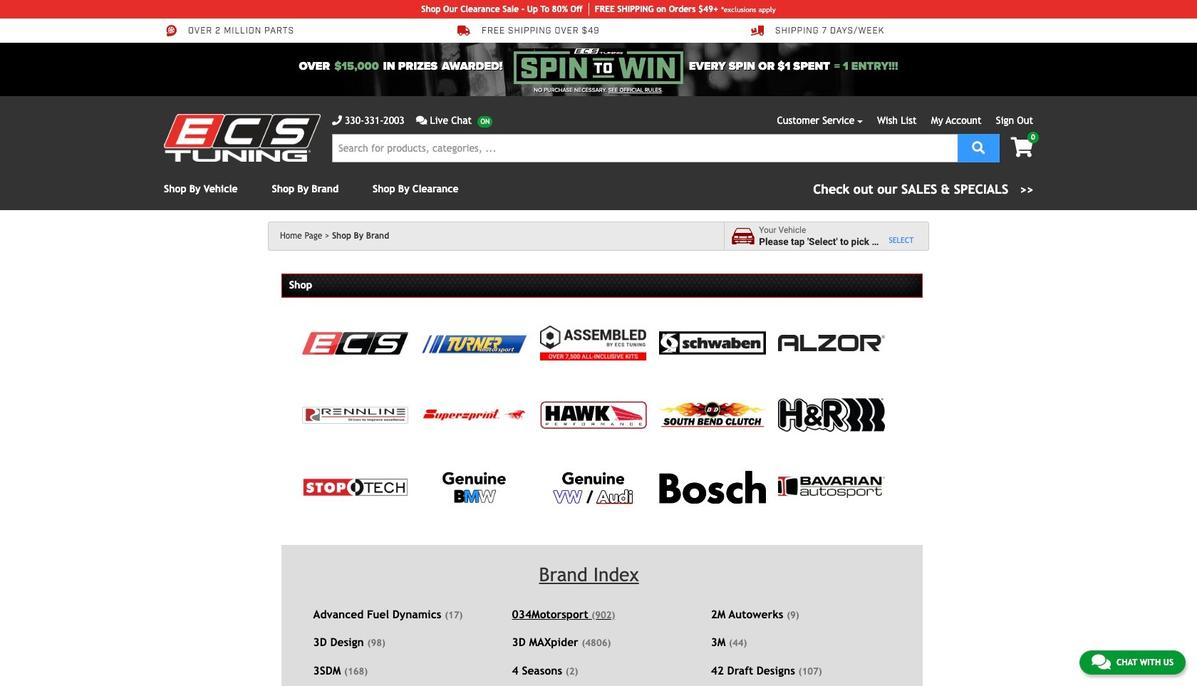 Task type: describe. For each thing, give the bounding box(es) containing it.
bavarian%20autosport logo image
[[779, 477, 885, 498]]

bosch logo image
[[660, 471, 766, 504]]

Search text field
[[332, 134, 958, 163]]

hawk logo image
[[540, 402, 647, 429]]

genuine%20bmw logo image
[[442, 470, 507, 505]]

assembled%20by%20ecs logo image
[[540, 326, 647, 361]]

turner%20motorsport logo image
[[421, 333, 528, 354]]

genuine%20volkswagen%20audi logo image
[[552, 470, 636, 505]]



Task type: vqa. For each thing, say whether or not it's contained in the screenshot.
Search text box
yes



Task type: locate. For each thing, give the bounding box(es) containing it.
phone image
[[332, 115, 342, 125]]

shopping cart image
[[1011, 138, 1034, 158]]

0 horizontal spatial comments image
[[416, 115, 427, 125]]

search image
[[973, 141, 985, 154]]

alzor logo image
[[779, 335, 885, 352]]

ecs logo image
[[302, 332, 409, 355]]

ecs tuning 'spin to win' contest logo image
[[514, 48, 684, 84]]

rennline logo image
[[302, 407, 409, 424]]

1 horizontal spatial comments image
[[1092, 654, 1111, 671]]

comments image
[[416, 115, 427, 125], [1092, 654, 1111, 671]]

south%20bend%20clutch logo image
[[660, 402, 766, 429]]

stoptech logo image
[[302, 478, 409, 497]]

h%26r logo image
[[779, 399, 885, 432]]

0 vertical spatial comments image
[[416, 115, 427, 125]]

supersprint logo image
[[421, 407, 528, 423]]

1 vertical spatial comments image
[[1092, 654, 1111, 671]]

ecs tuning image
[[164, 114, 321, 162]]

schwaben logo image
[[660, 331, 766, 356]]



